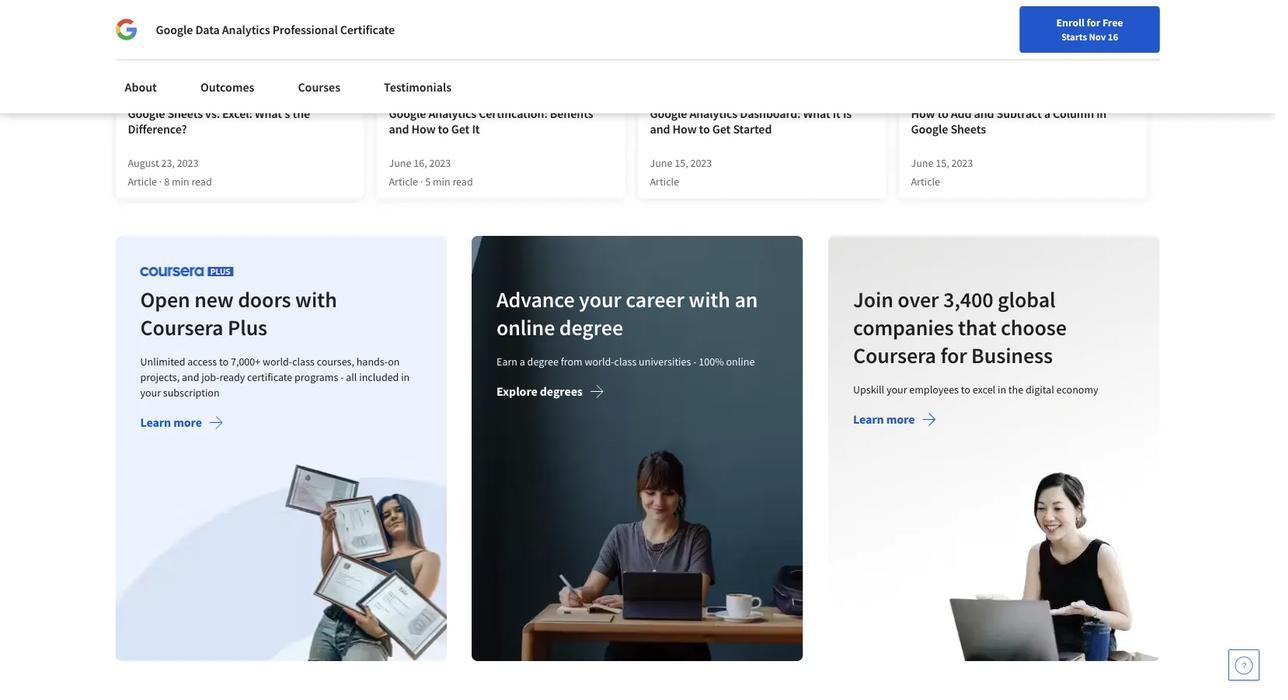Task type: describe. For each thing, give the bounding box(es) containing it.
economy
[[1056, 383, 1098, 397]]

to up about link
[[148, 47, 162, 66]]

digital
[[1025, 383, 1054, 397]]

explore
[[497, 384, 538, 400]]

enroll
[[1056, 16, 1085, 30]]

16
[[1108, 30, 1118, 43]]

programs
[[295, 371, 338, 384]]

analysis?
[[198, 47, 259, 66]]

15, for to
[[675, 156, 688, 170]]

enroll for free starts nov 16
[[1056, 16, 1123, 43]]

7,000+
[[231, 355, 260, 369]]

in inside how to add and subtract a column in google sheets
[[1096, 106, 1107, 121]]

all
[[346, 371, 357, 384]]

for
[[128, 8, 145, 23]]

16,
[[414, 156, 427, 170]]

earn a degree from world-class universities - 100% online
[[497, 355, 755, 369]]

google data analytics professional certificate
[[156, 22, 395, 37]]

in inside unlimited access to 7,000+ world-class courses, hands-on projects, and job-ready certificate programs - all included in your subscription
[[401, 371, 410, 384]]

· for difference?
[[159, 175, 162, 189]]

universities
[[639, 355, 691, 369]]

access
[[187, 355, 217, 369]]

free
[[1102, 16, 1123, 30]]

june 15, 2023 article for to
[[650, 156, 712, 189]]

upskill your employees to excel in the digital economy
[[853, 383, 1098, 397]]

outcomes
[[200, 79, 254, 95]]

unlimited
[[140, 355, 185, 369]]

certification:
[[479, 106, 548, 121]]

help center image
[[1235, 657, 1253, 675]]

with for career
[[689, 286, 730, 313]]

employees
[[909, 383, 959, 397]]

testimonials
[[384, 79, 452, 95]]

google for google sheets vs. excel: what's the difference?
[[128, 106, 165, 121]]

open new doors with coursera plus
[[140, 286, 337, 341]]

learn more for rightmost learn more link
[[853, 412, 915, 428]]

certificate
[[247, 371, 292, 384]]

courses,
[[317, 355, 354, 369]]

add
[[951, 106, 972, 121]]

learn for rightmost learn more link
[[853, 412, 884, 428]]

2023 for certification:
[[429, 156, 451, 170]]

learn for leftmost learn more link
[[140, 415, 171, 431]]

column
[[1053, 106, 1094, 121]]

analytics for google analytics dashboard: what it is and how to get started
[[689, 106, 737, 121]]

min for to
[[433, 175, 450, 189]]

started
[[733, 121, 772, 137]]

june 16, 2023 article · 5 min read
[[389, 156, 473, 189]]

to inside how to add and subtract a column in google sheets
[[937, 106, 948, 121]]

how to add and subtract a column in google sheets
[[911, 106, 1107, 137]]

new to data analysis? start here.
[[115, 47, 331, 66]]

0 horizontal spatial new
[[115, 47, 145, 66]]

over
[[898, 286, 939, 313]]

projects,
[[140, 371, 180, 384]]

world- for 7,000+
[[263, 355, 292, 369]]

google for google data analytics professional certificate
[[156, 22, 193, 37]]

coursera inside join over 3,400 global companies that choose coursera for business
[[853, 342, 936, 369]]

get inside google analytics certification: benefits and how to get it
[[451, 121, 470, 137]]

upskill
[[853, 383, 884, 397]]

career
[[911, 49, 941, 63]]

professional
[[272, 22, 338, 37]]

courses
[[298, 79, 340, 95]]

to inside the google analytics dashboard: what it is and how to get started
[[699, 121, 710, 137]]

coursera image
[[19, 44, 117, 69]]

and inside the google analytics dashboard: what it is and how to get started
[[650, 121, 670, 137]]

article for google analytics dashboard: what it is and how to get started
[[650, 175, 679, 189]]

world- for from
[[585, 355, 614, 369]]

article for google analytics certification: benefits and how to get it
[[389, 175, 418, 189]]

ready
[[219, 371, 245, 384]]

outcomes link
[[191, 70, 264, 104]]

to inside google analytics certification: benefits and how to get it
[[438, 121, 449, 137]]

subscription
[[163, 386, 220, 400]]

for link
[[122, 0, 211, 31]]

2023 for dashboard:
[[690, 156, 712, 170]]

open
[[140, 286, 190, 313]]

23,
[[161, 156, 175, 170]]

advance
[[497, 286, 575, 313]]

learn more for leftmost learn more link
[[140, 415, 202, 431]]

new
[[194, 286, 234, 313]]

here.
[[297, 47, 331, 66]]

benefits
[[550, 106, 593, 121]]

show notifications image
[[1065, 51, 1084, 69]]

with for doors
[[295, 286, 337, 313]]

2023 for vs.
[[177, 156, 198, 170]]

and inside google analytics certification: benefits and how to get it
[[389, 121, 409, 137]]

0 horizontal spatial analytics
[[222, 22, 270, 37]]

excel
[[972, 383, 995, 397]]

nov
[[1089, 30, 1106, 43]]

slides element
[[143, 0, 1132, 7]]

15, for google
[[936, 156, 949, 170]]

june for google analytics certification: benefits and how to get it
[[389, 156, 411, 170]]

hands-
[[356, 355, 388, 369]]

june for google analytics dashboard: what it is and how to get started
[[650, 156, 672, 170]]

starts
[[1061, 30, 1087, 43]]

june for how to add and subtract a column in google sheets
[[911, 156, 933, 170]]

join over 3,400 global companies that choose coursera for business
[[853, 286, 1067, 369]]

the inside google sheets vs. excel: what's the difference?
[[292, 106, 310, 121]]

100%
[[699, 355, 724, 369]]

august
[[128, 156, 159, 170]]

find your new career
[[844, 49, 941, 63]]

more for leftmost learn more link
[[173, 415, 202, 431]]

1 vertical spatial degree
[[527, 355, 559, 369]]

google image
[[115, 19, 137, 40]]

that
[[958, 314, 996, 341]]

it inside google analytics certification: benefits and how to get it
[[472, 121, 480, 137]]

doors
[[238, 286, 291, 313]]

it inside the google analytics dashboard: what it is and how to get started
[[833, 106, 841, 121]]

analytics for google analytics certification: benefits and how to get it
[[428, 106, 476, 121]]

google analytics dashboard: what it is and how to get started
[[650, 106, 852, 137]]

excel:
[[222, 106, 252, 121]]

subtract
[[997, 106, 1042, 121]]

0 vertical spatial -
[[693, 355, 697, 369]]

google sheets vs. excel: what's the difference?
[[128, 106, 310, 137]]

certificate
[[340, 22, 395, 37]]

english
[[977, 49, 1015, 64]]

1 horizontal spatial online
[[726, 355, 755, 369]]

google inside how to add and subtract a column in google sheets
[[911, 121, 948, 137]]

earn
[[497, 355, 518, 369]]

how inside google analytics certification: benefits and how to get it
[[411, 121, 435, 137]]

and inside unlimited access to 7,000+ world-class courses, hands-on projects, and job-ready certificate programs - all included in your subscription
[[182, 371, 199, 384]]

testimonials link
[[375, 70, 461, 104]]

career
[[626, 286, 684, 313]]

what's
[[255, 106, 290, 121]]

plus
[[228, 314, 267, 341]]

is
[[843, 106, 852, 121]]



Task type: locate. For each thing, give the bounding box(es) containing it.
coursera inside open new doors with coursera plus
[[140, 314, 223, 341]]

get left started
[[712, 121, 731, 137]]

about
[[125, 79, 157, 95]]

world- inside unlimited access to 7,000+ world-class courses, hands-on projects, and job-ready certificate programs - all included in your subscription
[[263, 355, 292, 369]]

analytics inside google analytics certification: benefits and how to get it
[[428, 106, 476, 121]]

article for how to add and subtract a column in google sheets
[[911, 175, 940, 189]]

1 horizontal spatial the
[[1008, 383, 1023, 397]]

0 horizontal spatial read
[[191, 175, 212, 189]]

1 with from the left
[[295, 286, 337, 313]]

analytics left dashboard:
[[689, 106, 737, 121]]

read right '8'
[[191, 175, 212, 189]]

min inside august 23, 2023 article · 8 min read
[[172, 175, 189, 189]]

0 horizontal spatial a
[[520, 355, 525, 369]]

1 june from the left
[[389, 156, 411, 170]]

your right find
[[866, 49, 887, 63]]

new inside 'link'
[[889, 49, 909, 63]]

1 horizontal spatial coursera
[[853, 342, 936, 369]]

1 read from the left
[[191, 175, 212, 189]]

1 horizontal spatial a
[[1044, 106, 1050, 121]]

1 horizontal spatial june
[[650, 156, 672, 170]]

from
[[561, 355, 583, 369]]

1 2023 from the left
[[177, 156, 198, 170]]

for up nov
[[1087, 16, 1100, 30]]

0 vertical spatial data
[[195, 22, 220, 37]]

4 2023 from the left
[[951, 156, 973, 170]]

· inside august 23, 2023 article · 8 min read
[[159, 175, 162, 189]]

1 june 15, 2023 article from the left
[[650, 156, 712, 189]]

online down the advance
[[497, 314, 555, 341]]

1 horizontal spatial 15,
[[936, 156, 949, 170]]

2 get from the left
[[712, 121, 731, 137]]

june inside june 16, 2023 article · 5 min read
[[389, 156, 411, 170]]

min for difference?
[[172, 175, 189, 189]]

august 23, 2023 article · 8 min read
[[128, 156, 212, 189]]

2023
[[177, 156, 198, 170], [429, 156, 451, 170], [690, 156, 712, 170], [951, 156, 973, 170]]

more for rightmost learn more link
[[886, 412, 915, 428]]

june 15, 2023 article
[[650, 156, 712, 189], [911, 156, 973, 189]]

on
[[388, 355, 400, 369]]

1 horizontal spatial ·
[[420, 175, 423, 189]]

1 15, from the left
[[675, 156, 688, 170]]

read inside june 16, 2023 article · 5 min read
[[453, 175, 473, 189]]

join
[[853, 286, 893, 313]]

data up new to data analysis? start here.
[[195, 22, 220, 37]]

1 horizontal spatial get
[[712, 121, 731, 137]]

explore degrees link
[[497, 384, 604, 403]]

0 vertical spatial degree
[[559, 314, 623, 341]]

more
[[886, 412, 915, 428], [173, 415, 202, 431]]

1 horizontal spatial learn more link
[[853, 412, 936, 431]]

1 min from the left
[[172, 175, 189, 189]]

google for google analytics certification: benefits and how to get it
[[389, 106, 426, 121]]

with inside advance your career with an online degree
[[689, 286, 730, 313]]

0 horizontal spatial get
[[451, 121, 470, 137]]

google inside the google analytics dashboard: what it is and how to get started
[[650, 106, 687, 121]]

a left column
[[1044, 106, 1050, 121]]

to inside unlimited access to 7,000+ world-class courses, hands-on projects, and job-ready certificate programs - all included in your subscription
[[219, 355, 229, 369]]

2023 inside august 23, 2023 article · 8 min read
[[177, 156, 198, 170]]

courses link
[[289, 70, 350, 104]]

your down projects,
[[140, 386, 161, 400]]

1 horizontal spatial class
[[614, 355, 637, 369]]

1 · from the left
[[159, 175, 162, 189]]

advance your career with an online degree
[[497, 286, 758, 341]]

read right 5
[[453, 175, 473, 189]]

get up june 16, 2023 article · 5 min read at left top
[[451, 121, 470, 137]]

- left the all
[[340, 371, 344, 384]]

1 get from the left
[[451, 121, 470, 137]]

· inside june 16, 2023 article · 5 min read
[[420, 175, 423, 189]]

· left '8'
[[159, 175, 162, 189]]

1 horizontal spatial how
[[672, 121, 697, 137]]

0 horizontal spatial class
[[292, 355, 315, 369]]

about link
[[115, 70, 166, 104]]

included
[[359, 371, 399, 384]]

15,
[[675, 156, 688, 170], [936, 156, 949, 170]]

data down for link
[[165, 47, 195, 66]]

0 horizontal spatial learn more link
[[140, 415, 224, 434]]

2023 down add
[[951, 156, 973, 170]]

a right earn
[[520, 355, 525, 369]]

sheets inside how to add and subtract a column in google sheets
[[951, 121, 986, 137]]

2 article from the left
[[389, 175, 418, 189]]

1 horizontal spatial read
[[453, 175, 473, 189]]

analytics up analysis?
[[222, 22, 270, 37]]

your inside unlimited access to 7,000+ world-class courses, hands-on projects, and job-ready certificate programs - all included in your subscription
[[140, 386, 161, 400]]

google inside google analytics certification: benefits and how to get it
[[389, 106, 426, 121]]

2 horizontal spatial june
[[911, 156, 933, 170]]

learn more
[[853, 412, 915, 428], [140, 415, 202, 431]]

0 horizontal spatial with
[[295, 286, 337, 313]]

1 vertical spatial the
[[1008, 383, 1023, 397]]

1 horizontal spatial -
[[693, 355, 697, 369]]

- left 100%
[[693, 355, 697, 369]]

google for google analytics dashboard: what it is and how to get started
[[650, 106, 687, 121]]

learn down upskill
[[853, 412, 884, 428]]

2 world- from the left
[[585, 355, 614, 369]]

2 horizontal spatial how
[[911, 106, 935, 121]]

how up '16,'
[[411, 121, 435, 137]]

it up june 16, 2023 article · 5 min read at left top
[[472, 121, 480, 137]]

·
[[159, 175, 162, 189], [420, 175, 423, 189]]

1 horizontal spatial for
[[1087, 16, 1100, 30]]

2 horizontal spatial in
[[1096, 106, 1107, 121]]

to up june 16, 2023 article · 5 min read at left top
[[438, 121, 449, 137]]

dashboard:
[[740, 106, 801, 121]]

3 article from the left
[[650, 175, 679, 189]]

how
[[911, 106, 935, 121], [411, 121, 435, 137], [672, 121, 697, 137]]

sheets left subtract
[[951, 121, 986, 137]]

2 with from the left
[[689, 286, 730, 313]]

1 horizontal spatial it
[[833, 106, 841, 121]]

0 horizontal spatial june 15, 2023 article
[[650, 156, 712, 189]]

choose
[[1001, 314, 1067, 341]]

for inside the enroll for free starts nov 16
[[1087, 16, 1100, 30]]

coursera down companies
[[853, 342, 936, 369]]

a inside how to add and subtract a column in google sheets
[[1044, 106, 1050, 121]]

your
[[866, 49, 887, 63], [579, 286, 622, 313], [886, 383, 907, 397], [140, 386, 161, 400]]

1 article from the left
[[128, 175, 157, 189]]

min right '8'
[[172, 175, 189, 189]]

world- right from
[[585, 355, 614, 369]]

learn
[[853, 412, 884, 428], [140, 415, 171, 431]]

new
[[115, 47, 145, 66], [889, 49, 909, 63]]

1 horizontal spatial sheets
[[951, 121, 986, 137]]

job-
[[201, 371, 219, 384]]

class left universities
[[614, 355, 637, 369]]

read
[[191, 175, 212, 189], [453, 175, 473, 189]]

1 vertical spatial -
[[340, 371, 344, 384]]

-
[[693, 355, 697, 369], [340, 371, 344, 384]]

and
[[974, 106, 994, 121], [389, 121, 409, 137], [650, 121, 670, 137], [182, 371, 199, 384]]

google analytics certification: benefits and how to get it
[[389, 106, 593, 137]]

what
[[803, 106, 830, 121]]

0 horizontal spatial for
[[940, 342, 967, 369]]

more down the subscription
[[173, 415, 202, 431]]

- inside unlimited access to 7,000+ world-class courses, hands-on projects, and job-ready certificate programs - all included in your subscription
[[340, 371, 344, 384]]

your for advance
[[579, 286, 622, 313]]

article inside august 23, 2023 article · 8 min read
[[128, 175, 157, 189]]

class up programs
[[292, 355, 315, 369]]

google inside google sheets vs. excel: what's the difference?
[[128, 106, 165, 121]]

0 horizontal spatial ·
[[159, 175, 162, 189]]

0 horizontal spatial it
[[472, 121, 480, 137]]

explore degrees
[[497, 384, 583, 400]]

new left career
[[889, 49, 909, 63]]

how left add
[[911, 106, 935, 121]]

0 vertical spatial online
[[497, 314, 555, 341]]

the right what's
[[292, 106, 310, 121]]

1 vertical spatial for
[[940, 342, 967, 369]]

0 horizontal spatial how
[[411, 121, 435, 137]]

in right column
[[1096, 106, 1107, 121]]

0 horizontal spatial in
[[401, 371, 410, 384]]

8
[[164, 175, 169, 189]]

2023 inside june 16, 2023 article · 5 min read
[[429, 156, 451, 170]]

your inside advance your career with an online degree
[[579, 286, 622, 313]]

the left "digital"
[[1008, 383, 1023, 397]]

min right 5
[[433, 175, 450, 189]]

None search field
[[221, 41, 594, 72]]

business
[[971, 342, 1053, 369]]

june 15, 2023 article for google
[[911, 156, 973, 189]]

online right 100%
[[726, 355, 755, 369]]

· left 5
[[420, 175, 423, 189]]

class
[[292, 355, 315, 369], [614, 355, 637, 369]]

to up ready
[[219, 355, 229, 369]]

more down employees on the right bottom of the page
[[886, 412, 915, 428]]

article inside june 16, 2023 article · 5 min read
[[389, 175, 418, 189]]

global
[[998, 286, 1055, 313]]

3,400
[[943, 286, 993, 313]]

your inside find your new career 'link'
[[866, 49, 887, 63]]

1 horizontal spatial june 15, 2023 article
[[911, 156, 973, 189]]

2 read from the left
[[453, 175, 473, 189]]

your for find
[[866, 49, 887, 63]]

0 horizontal spatial learn
[[140, 415, 171, 431]]

with inside open new doors with coursera plus
[[295, 286, 337, 313]]

1 vertical spatial a
[[520, 355, 525, 369]]

to left excel
[[961, 383, 970, 397]]

to left add
[[937, 106, 948, 121]]

· for to
[[420, 175, 423, 189]]

0 horizontal spatial 15,
[[675, 156, 688, 170]]

article for google sheets vs. excel: what's the difference?
[[128, 175, 157, 189]]

1 horizontal spatial with
[[689, 286, 730, 313]]

find
[[844, 49, 864, 63]]

0 vertical spatial coursera
[[140, 314, 223, 341]]

learn down projects,
[[140, 415, 171, 431]]

for inside join over 3,400 global companies that choose coursera for business
[[940, 342, 967, 369]]

0 horizontal spatial -
[[340, 371, 344, 384]]

it left is
[[833, 106, 841, 121]]

in
[[1096, 106, 1107, 121], [401, 371, 410, 384], [997, 383, 1006, 397]]

coursera down open
[[140, 314, 223, 341]]

get
[[451, 121, 470, 137], [712, 121, 731, 137]]

for
[[1087, 16, 1100, 30], [940, 342, 967, 369]]

0 vertical spatial a
[[1044, 106, 1050, 121]]

0 vertical spatial for
[[1087, 16, 1100, 30]]

3 june from the left
[[911, 156, 933, 170]]

online
[[497, 314, 555, 341], [726, 355, 755, 369]]

2023 down the google analytics dashboard: what it is and how to get started
[[690, 156, 712, 170]]

read inside august 23, 2023 article · 8 min read
[[191, 175, 212, 189]]

analytics inside the google analytics dashboard: what it is and how to get started
[[689, 106, 737, 121]]

1 horizontal spatial analytics
[[428, 106, 476, 121]]

online inside advance your career with an online degree
[[497, 314, 555, 341]]

3 2023 from the left
[[690, 156, 712, 170]]

4 article from the left
[[911, 175, 940, 189]]

2023 for add
[[951, 156, 973, 170]]

degrees
[[540, 384, 583, 400]]

learn more link down upskill
[[853, 412, 936, 431]]

google
[[156, 22, 193, 37], [128, 106, 165, 121], [389, 106, 426, 121], [650, 106, 687, 121], [911, 121, 948, 137]]

your right upskill
[[886, 383, 907, 397]]

0 horizontal spatial the
[[292, 106, 310, 121]]

0 horizontal spatial june
[[389, 156, 411, 170]]

how left started
[[672, 121, 697, 137]]

degree
[[559, 314, 623, 341], [527, 355, 559, 369]]

5
[[425, 175, 431, 189]]

unlimited access to 7,000+ world-class courses, hands-on projects, and job-ready certificate programs - all included in your subscription
[[140, 355, 410, 400]]

learn more link down the subscription
[[140, 415, 224, 434]]

learn more down upskill
[[853, 412, 915, 428]]

analytics down "testimonials" link at top left
[[428, 106, 476, 121]]

with right doors
[[295, 286, 337, 313]]

new down google icon
[[115, 47, 145, 66]]

0 horizontal spatial world-
[[263, 355, 292, 369]]

class for universities
[[614, 355, 637, 369]]

0 horizontal spatial min
[[172, 175, 189, 189]]

article
[[128, 175, 157, 189], [389, 175, 418, 189], [650, 175, 679, 189], [911, 175, 940, 189]]

2 horizontal spatial analytics
[[689, 106, 737, 121]]

in right the included
[[401, 371, 410, 384]]

min inside june 16, 2023 article · 5 min read
[[433, 175, 450, 189]]

2 june 15, 2023 article from the left
[[911, 156, 973, 189]]

1 horizontal spatial in
[[997, 383, 1006, 397]]

2023 right '16,'
[[429, 156, 451, 170]]

1 world- from the left
[[263, 355, 292, 369]]

your left career
[[579, 286, 622, 313]]

coursera plus image
[[140, 267, 233, 277]]

1 class from the left
[[292, 355, 315, 369]]

0 horizontal spatial learn more
[[140, 415, 202, 431]]

1 vertical spatial data
[[165, 47, 195, 66]]

1 horizontal spatial more
[[886, 412, 915, 428]]

1 vertical spatial coursera
[[853, 342, 936, 369]]

how inside how to add and subtract a column in google sheets
[[911, 106, 935, 121]]

in right excel
[[997, 383, 1006, 397]]

2 2023 from the left
[[429, 156, 451, 170]]

find your new career link
[[836, 47, 949, 66]]

start
[[262, 47, 294, 66]]

2 · from the left
[[420, 175, 423, 189]]

1 horizontal spatial learn
[[853, 412, 884, 428]]

0 horizontal spatial sheets
[[167, 106, 203, 121]]

how inside the google analytics dashboard: what it is and how to get started
[[672, 121, 697, 137]]

degree inside advance your career with an online degree
[[559, 314, 623, 341]]

2023 right '23,'
[[177, 156, 198, 170]]

1 horizontal spatial min
[[433, 175, 450, 189]]

0 horizontal spatial coursera
[[140, 314, 223, 341]]

difference?
[[128, 121, 187, 137]]

get inside the google analytics dashboard: what it is and how to get started
[[712, 121, 731, 137]]

2 class from the left
[[614, 355, 637, 369]]

read for difference?
[[191, 175, 212, 189]]

2 15, from the left
[[936, 156, 949, 170]]

your for upskill
[[886, 383, 907, 397]]

1 horizontal spatial new
[[889, 49, 909, 63]]

degree left from
[[527, 355, 559, 369]]

data
[[195, 22, 220, 37], [165, 47, 195, 66]]

2 min from the left
[[433, 175, 450, 189]]

companies
[[853, 314, 954, 341]]

with left an
[[689, 286, 730, 313]]

vs.
[[205, 106, 220, 121]]

1 horizontal spatial world-
[[585, 355, 614, 369]]

sheets left "vs."
[[167, 106, 203, 121]]

learn more down the subscription
[[140, 415, 202, 431]]

class inside unlimited access to 7,000+ world-class courses, hands-on projects, and job-ready certificate programs - all included in your subscription
[[292, 355, 315, 369]]

0 vertical spatial the
[[292, 106, 310, 121]]

read for to
[[453, 175, 473, 189]]

with
[[295, 286, 337, 313], [689, 286, 730, 313]]

and inside how to add and subtract a column in google sheets
[[974, 106, 994, 121]]

an
[[735, 286, 758, 313]]

sheets inside google sheets vs. excel: what's the difference?
[[167, 106, 203, 121]]

world- up certificate
[[263, 355, 292, 369]]

0 horizontal spatial more
[[173, 415, 202, 431]]

to left started
[[699, 121, 710, 137]]

english button
[[949, 31, 1043, 82]]

class for courses,
[[292, 355, 315, 369]]

2 june from the left
[[650, 156, 672, 170]]

for down that
[[940, 342, 967, 369]]

0 horizontal spatial online
[[497, 314, 555, 341]]

1 horizontal spatial learn more
[[853, 412, 915, 428]]

1 vertical spatial online
[[726, 355, 755, 369]]

a
[[1044, 106, 1050, 121], [520, 355, 525, 369]]

degree up from
[[559, 314, 623, 341]]

june
[[389, 156, 411, 170], [650, 156, 672, 170], [911, 156, 933, 170]]

it
[[833, 106, 841, 121], [472, 121, 480, 137]]



Task type: vqa. For each thing, say whether or not it's contained in the screenshot.
"2023" to the middle
no



